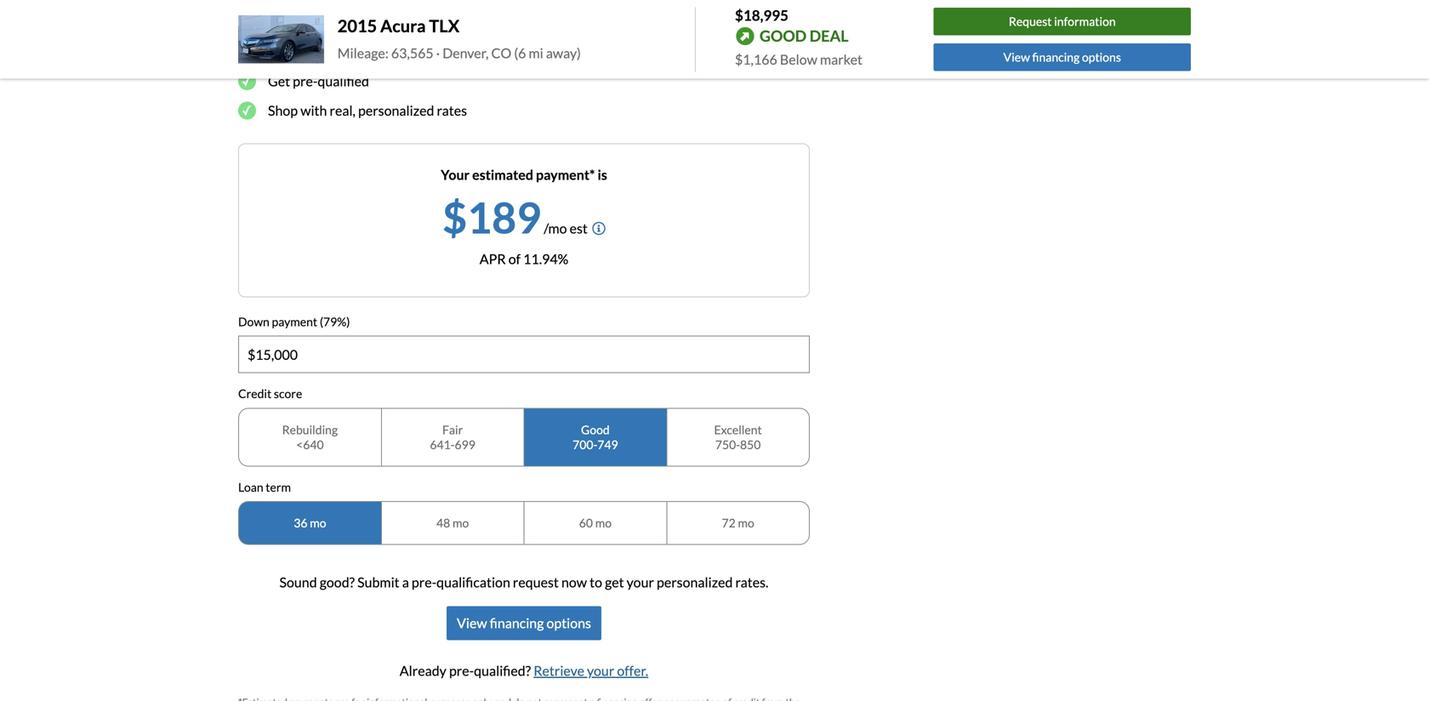 Task type: describe. For each thing, give the bounding box(es) containing it.
apr
[[480, 250, 506, 267]]

offer.
[[617, 663, 649, 679]]

<640
[[296, 437, 324, 452]]

48
[[437, 516, 450, 530]]

$189
[[443, 191, 541, 242]]

loan
[[238, 480, 263, 494]]

·
[[436, 45, 440, 61]]

with
[[301, 102, 327, 119]]

0 horizontal spatial payment
[[272, 314, 318, 329]]

0 vertical spatial payment
[[353, 43, 406, 60]]

good deal
[[760, 27, 849, 45]]

mileage:
[[338, 45, 389, 61]]

72 mo
[[722, 516, 755, 530]]

36
[[294, 516, 308, 530]]

60 mo
[[579, 516, 612, 530]]

36 mo
[[294, 516, 326, 530]]

0 horizontal spatial financing
[[490, 615, 544, 632]]

info circle image
[[592, 221, 606, 235]]

1 horizontal spatial view financing options button
[[934, 43, 1191, 71]]

1 vertical spatial personalized
[[657, 574, 733, 591]]

mo for 60 mo
[[595, 516, 612, 530]]

749
[[598, 437, 618, 452]]

payment*
[[536, 166, 595, 183]]

60
[[579, 516, 593, 530]]

good
[[760, 27, 807, 45]]

1 vertical spatial view
[[457, 615, 487, 632]]

2015 acura tlx mileage: 63,565 · denver, co (6 mi away)
[[338, 16, 581, 61]]

deal
[[810, 27, 849, 45]]

down payment (79%)
[[238, 314, 350, 329]]

your
[[441, 166, 470, 183]]

mi
[[529, 45, 544, 61]]

1 vertical spatial pre-
[[412, 574, 437, 591]]

view financing options for left view financing options button
[[457, 615, 591, 632]]

qualified?
[[474, 663, 531, 679]]

1 horizontal spatial options
[[1082, 50, 1122, 64]]

denver,
[[443, 45, 489, 61]]

below
[[780, 51, 818, 68]]

now
[[562, 574, 587, 591]]

is
[[598, 166, 607, 183]]

request information button
[[934, 8, 1191, 36]]

retrieve
[[534, 663, 585, 679]]

0 vertical spatial your
[[323, 43, 351, 60]]

apr of 11.94%
[[480, 250, 569, 267]]

estimate your payment
[[268, 43, 406, 60]]

$18,995
[[735, 6, 789, 24]]

sound
[[280, 574, 317, 591]]

fair
[[443, 422, 463, 437]]

estimated
[[472, 166, 534, 183]]

0 horizontal spatial options
[[547, 615, 591, 632]]

of
[[509, 250, 521, 267]]

credit score
[[238, 386, 302, 401]]

mo for 36 mo
[[310, 516, 326, 530]]

term
[[266, 480, 291, 494]]

$1,166 below market
[[735, 51, 863, 68]]

request
[[1009, 14, 1052, 29]]

$189 /mo est
[[443, 191, 588, 242]]

$1,166
[[735, 51, 778, 68]]

get
[[605, 574, 624, 591]]

co
[[491, 45, 512, 61]]

48 mo
[[437, 516, 469, 530]]

information
[[1055, 14, 1116, 29]]

/mo
[[544, 220, 567, 236]]



Task type: vqa. For each thing, say whether or not it's contained in the screenshot.


Task type: locate. For each thing, give the bounding box(es) containing it.
2 mo from the left
[[453, 516, 469, 530]]

pre- right a
[[412, 574, 437, 591]]

retrieve your offer. link
[[534, 663, 649, 679]]

1 horizontal spatial view financing options
[[1004, 50, 1122, 64]]

mo right 72
[[738, 516, 755, 530]]

options
[[1082, 50, 1122, 64], [547, 615, 591, 632]]

11.94%
[[523, 250, 569, 267]]

view financing options button down request information button
[[934, 43, 1191, 71]]

850
[[740, 437, 761, 452]]

pre- for get
[[293, 73, 318, 89]]

1 vertical spatial options
[[547, 615, 591, 632]]

0 vertical spatial options
[[1082, 50, 1122, 64]]

market
[[820, 51, 863, 68]]

mo right '48'
[[453, 516, 469, 530]]

3 mo from the left
[[595, 516, 612, 530]]

0 horizontal spatial pre-
[[293, 73, 318, 89]]

rates
[[437, 102, 467, 119]]

view financing options down the 'sound good? submit a pre-qualification request now to get your personalized rates.'
[[457, 615, 591, 632]]

good 700-749
[[573, 422, 618, 452]]

fair 641-699
[[430, 422, 476, 452]]

options down information
[[1082, 50, 1122, 64]]

1 horizontal spatial your
[[587, 663, 615, 679]]

payment down 2015
[[353, 43, 406, 60]]

shop
[[268, 102, 298, 119]]

good?
[[320, 574, 355, 591]]

0 horizontal spatial view financing options button
[[447, 606, 602, 640]]

acura
[[380, 16, 426, 36]]

view
[[1004, 50, 1030, 64], [457, 615, 487, 632]]

1 vertical spatial your
[[627, 574, 654, 591]]

mo right 36
[[310, 516, 326, 530]]

your left 'offer.'
[[587, 663, 615, 679]]

0 horizontal spatial your
[[323, 43, 351, 60]]

0 vertical spatial personalized
[[358, 102, 434, 119]]

0 vertical spatial pre-
[[293, 73, 318, 89]]

pre- for already
[[449, 663, 474, 679]]

to
[[590, 574, 602, 591]]

personalized left the rates.
[[657, 574, 733, 591]]

Down payment (79%) text field
[[239, 337, 809, 372]]

(6
[[514, 45, 526, 61]]

1 horizontal spatial view
[[1004, 50, 1030, 64]]

your right get
[[627, 574, 654, 591]]

1 vertical spatial payment
[[272, 314, 318, 329]]

financing
[[1033, 50, 1080, 64], [490, 615, 544, 632]]

get pre-qualified
[[268, 73, 369, 89]]

view down qualification
[[457, 615, 487, 632]]

1 horizontal spatial payment
[[353, 43, 406, 60]]

mo for 48 mo
[[453, 516, 469, 530]]

qualification
[[437, 574, 510, 591]]

real,
[[330, 102, 356, 119]]

0 horizontal spatial view
[[457, 615, 487, 632]]

699
[[455, 437, 476, 452]]

1 mo from the left
[[310, 516, 326, 530]]

rates.
[[736, 574, 769, 591]]

(79%)
[[320, 314, 350, 329]]

your
[[323, 43, 351, 60], [627, 574, 654, 591], [587, 663, 615, 679]]

view financing options down request information button
[[1004, 50, 1122, 64]]

mo right 60
[[595, 516, 612, 530]]

4 mo from the left
[[738, 516, 755, 530]]

away)
[[546, 45, 581, 61]]

payment
[[353, 43, 406, 60], [272, 314, 318, 329]]

submit
[[357, 574, 400, 591]]

financing down the 'sound good? submit a pre-qualification request now to get your personalized rates.'
[[490, 615, 544, 632]]

get
[[268, 73, 290, 89]]

sound good? submit a pre-qualification request now to get your personalized rates.
[[280, 574, 769, 591]]

loan term
[[238, 480, 291, 494]]

score
[[274, 386, 302, 401]]

view down 'request'
[[1004, 50, 1030, 64]]

0 vertical spatial view financing options button
[[934, 43, 1191, 71]]

payment left (79%)
[[272, 314, 318, 329]]

mo for 72 mo
[[738, 516, 755, 530]]

750-
[[716, 437, 740, 452]]

already pre-qualified? retrieve your offer.
[[400, 663, 649, 679]]

0 vertical spatial view financing options
[[1004, 50, 1122, 64]]

1 vertical spatial financing
[[490, 615, 544, 632]]

2 vertical spatial your
[[587, 663, 615, 679]]

2 vertical spatial pre-
[[449, 663, 474, 679]]

financing down request information button
[[1033, 50, 1080, 64]]

a
[[402, 574, 409, 591]]

down
[[238, 314, 270, 329]]

pre- right the already
[[449, 663, 474, 679]]

options down the now on the left bottom
[[547, 615, 591, 632]]

good
[[581, 422, 610, 437]]

view financing options button
[[934, 43, 1191, 71], [447, 606, 602, 640]]

pre-
[[293, 73, 318, 89], [412, 574, 437, 591], [449, 663, 474, 679]]

1 vertical spatial view financing options button
[[447, 606, 602, 640]]

personalized
[[358, 102, 434, 119], [657, 574, 733, 591]]

1 horizontal spatial personalized
[[657, 574, 733, 591]]

0 vertical spatial view
[[1004, 50, 1030, 64]]

72
[[722, 516, 736, 530]]

1 horizontal spatial financing
[[1033, 50, 1080, 64]]

rebuilding <640
[[282, 422, 338, 452]]

already
[[400, 663, 447, 679]]

641-
[[430, 437, 455, 452]]

1 horizontal spatial pre-
[[412, 574, 437, 591]]

mo
[[310, 516, 326, 530], [453, 516, 469, 530], [595, 516, 612, 530], [738, 516, 755, 530]]

0 vertical spatial financing
[[1033, 50, 1080, 64]]

2015
[[338, 16, 377, 36]]

0 horizontal spatial view financing options
[[457, 615, 591, 632]]

your up qualified
[[323, 43, 351, 60]]

1 vertical spatial view financing options
[[457, 615, 591, 632]]

pre- right get
[[293, 73, 318, 89]]

2 horizontal spatial your
[[627, 574, 654, 591]]

view financing options for rightmost view financing options button
[[1004, 50, 1122, 64]]

request
[[513, 574, 559, 591]]

700-
[[573, 437, 598, 452]]

your estimated payment* is
[[441, 166, 607, 183]]

credit
[[238, 386, 272, 401]]

view financing options button down the 'sound good? submit a pre-qualification request now to get your personalized rates.'
[[447, 606, 602, 640]]

estimate
[[268, 43, 321, 60]]

2 horizontal spatial pre-
[[449, 663, 474, 679]]

63,565
[[391, 45, 434, 61]]

shop with real, personalized rates
[[268, 102, 467, 119]]

excellent
[[714, 422, 762, 437]]

est
[[570, 220, 588, 236]]

personalized right real, on the top
[[358, 102, 434, 119]]

rebuilding
[[282, 422, 338, 437]]

tlx
[[429, 16, 460, 36]]

2015 acura tlx image
[[238, 15, 324, 64]]

excellent 750-850
[[714, 422, 762, 452]]

0 horizontal spatial personalized
[[358, 102, 434, 119]]

qualified
[[318, 73, 369, 89]]

request information
[[1009, 14, 1116, 29]]



